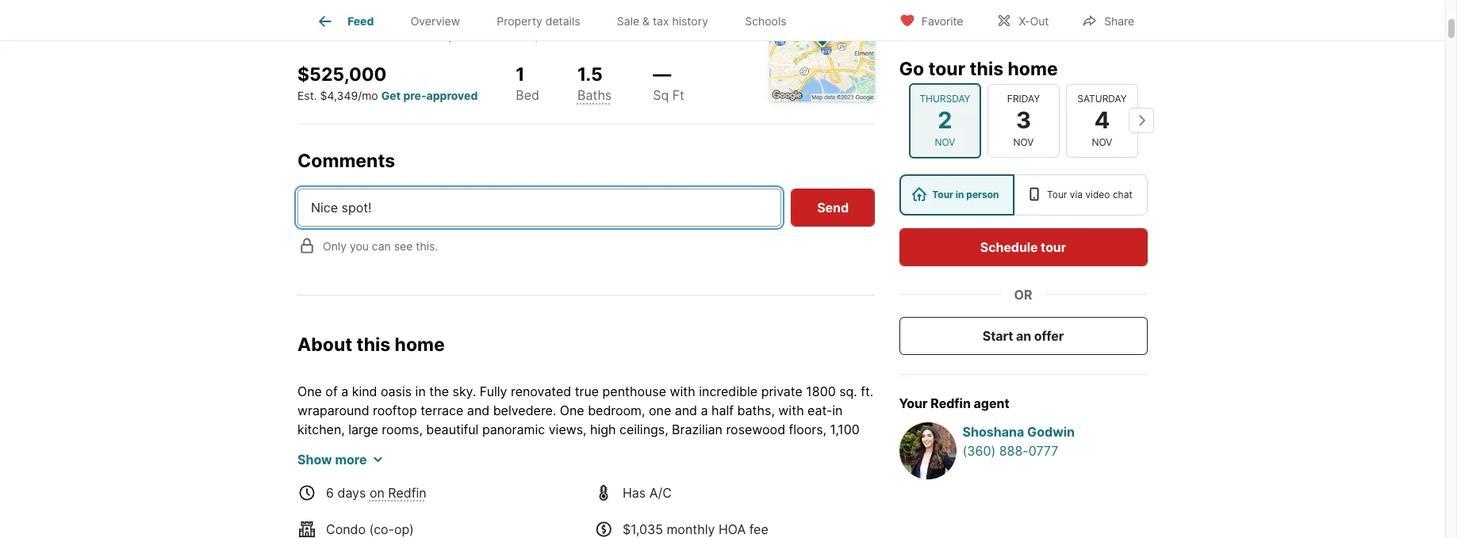 Task type: describe. For each thing, give the bounding box(es) containing it.
tab list containing feed
[[298, 0, 818, 40]]

6
[[326, 486, 334, 501]]

tour for tour via video chat
[[1048, 188, 1068, 200]]

art
[[695, 441, 714, 457]]

send button
[[791, 189, 875, 227]]

est.
[[298, 89, 317, 103]]

ft.
[[861, 384, 874, 400]]

friendly.
[[598, 441, 646, 457]]

$525,000 est. $4,349 /mo get pre-approved
[[298, 63, 478, 103]]

rooftop
[[373, 403, 417, 419]]

steps
[[809, 441, 843, 457]]

1.5
[[578, 63, 603, 85]]

in left the
[[416, 384, 426, 400]]

more
[[335, 452, 367, 468]]

washer/dryer
[[339, 441, 418, 457]]

has a/c
[[623, 486, 672, 501]]

incredible
[[699, 384, 758, 400]]

sky.
[[453, 384, 476, 400]]

a/c
[[650, 486, 672, 501]]

lirr
[[298, 460, 324, 476]]

ft
[[673, 88, 685, 103]]

show
[[298, 452, 332, 468]]

details
[[546, 14, 581, 28]]

x-out
[[1019, 14, 1049, 27]]

saturday
[[1078, 93, 1128, 105]]

tour for go
[[929, 57, 966, 79]]

chat
[[1114, 188, 1134, 200]]

high
[[591, 422, 616, 438]]

1 vertical spatial a
[[701, 403, 708, 419]]

private
[[762, 384, 803, 400]]

(360) 888-0777 link
[[964, 441, 1148, 460]]

deco
[[717, 441, 748, 457]]

wraparound
[[298, 403, 370, 419]]

station,
[[328, 460, 373, 476]]

shoshana
[[964, 424, 1025, 440]]

list box containing tour in person
[[900, 174, 1148, 215]]

schedule tour button
[[900, 228, 1148, 266]]

6 days on redfin
[[326, 486, 427, 501]]

eat-
[[808, 403, 833, 419]]

overview tab
[[392, 2, 479, 40]]

monthly
[[667, 522, 715, 538]]

1 vertical spatial sq.
[[298, 441, 316, 457]]

0 vertical spatial one
[[298, 384, 322, 400]]

8300
[[298, 27, 332, 42]]

shoshana godwin link
[[964, 422, 1148, 441]]

fully
[[480, 384, 508, 400]]

favorite
[[922, 14, 964, 27]]

and down the storage
[[476, 460, 499, 476]]

schools tab
[[727, 2, 805, 40]]

gardens
[[485, 27, 535, 42]]

show more button
[[298, 451, 383, 470]]

on redfin link
[[370, 486, 427, 501]]

tour in person option
[[900, 174, 1016, 215]]

kew
[[456, 27, 481, 42]]

and down sky.
[[467, 403, 490, 419]]

large
[[349, 422, 378, 438]]

thursday
[[920, 93, 971, 105]]

panoramic
[[482, 422, 545, 438]]

8300 talbot st unit phc , kew gardens , ny 11415
[[298, 27, 598, 42]]

available,
[[515, 441, 571, 457]]

property details
[[497, 14, 581, 28]]

start
[[984, 328, 1014, 344]]

1 horizontal spatial redfin
[[932, 395, 972, 411]]

x-out button
[[984, 4, 1063, 36]]

tour via video chat
[[1048, 188, 1134, 200]]

4
[[1095, 106, 1111, 134]]

in inside the tour in person option
[[957, 188, 965, 200]]

0 vertical spatial a
[[341, 384, 349, 400]]

property details tab
[[479, 2, 599, 40]]

sale & tax history tab
[[599, 2, 727, 40]]

about this home
[[298, 334, 445, 356]]

send
[[818, 200, 849, 216]]

brazilian
[[672, 422, 723, 438]]

rosewood
[[727, 422, 786, 438]]

0777
[[1030, 443, 1059, 459]]

tour for schedule
[[1042, 239, 1067, 255]]

condo
[[326, 522, 366, 538]]

you
[[350, 239, 369, 253]]

1 vertical spatial with
[[779, 403, 804, 419]]

x-
[[1019, 14, 1031, 27]]

comments
[[298, 150, 395, 172]]

tax
[[653, 14, 669, 28]]



Task type: locate. For each thing, give the bounding box(es) containing it.
0 horizontal spatial nov
[[935, 136, 956, 148]]

0 horizontal spatial this
[[357, 334, 391, 356]]

0 horizontal spatial with
[[670, 384, 696, 400]]

1 horizontal spatial with
[[779, 403, 804, 419]]

person
[[967, 188, 1000, 200]]

tour for tour in person
[[933, 188, 954, 200]]

baths,
[[738, 403, 775, 419]]

and up brazilian
[[675, 403, 698, 419]]

nov down the 4
[[1093, 136, 1113, 148]]

1 vertical spatial redfin
[[388, 486, 427, 501]]

0 vertical spatial home
[[1009, 57, 1059, 79]]

tour up thursday
[[929, 57, 966, 79]]

, left ny
[[535, 27, 539, 42]]

1 vertical spatial tour
[[1042, 239, 1067, 255]]

, left kew
[[449, 27, 453, 42]]

1 horizontal spatial tour
[[1042, 239, 1067, 255]]

ceilings,
[[620, 422, 669, 438]]

next image
[[1129, 108, 1155, 133]]

nov for 3
[[1014, 136, 1034, 148]]

go tour this home
[[900, 57, 1059, 79]]

2 horizontal spatial nov
[[1093, 136, 1113, 148]]

prewar
[[650, 441, 692, 457]]

favorite button
[[886, 4, 977, 36]]

0 horizontal spatial sq.
[[298, 441, 316, 457]]

home up friday
[[1009, 57, 1059, 79]]

nov inside friday 3 nov
[[1014, 136, 1034, 148]]

2 , from the left
[[535, 27, 539, 42]]

belvedere.
[[493, 403, 557, 419]]

home
[[1009, 57, 1059, 79], [395, 334, 445, 356]]

1 horizontal spatial tour
[[1048, 188, 1068, 200]]

pre-
[[403, 89, 427, 103]]

sale & tax history
[[617, 14, 709, 28]]

1 bed
[[516, 63, 540, 103]]

hoa
[[719, 522, 746, 538]]

one of a kind oasis in the sky. fully renovated true penthouse with incredible private 1800 sq. ft. wraparound rooftop terrace and belvedere. one bedroom, one and a half baths, with eat-in kitchen, large rooms, beautiful panoramic views, high ceilings, brazilian rosewood floors, 1,100 sq. ft., washer/dryer in unit, storage available, pet friendly. prewar art deco features, steps to lirr station, express subway and buses, shopping and dining.
[[298, 384, 874, 476]]

go
[[900, 57, 925, 79]]

tour inside option
[[1048, 188, 1068, 200]]

to
[[847, 441, 859, 457]]

home up the
[[395, 334, 445, 356]]

friday
[[1008, 93, 1041, 105]]

a left half at the bottom of the page
[[701, 403, 708, 419]]

nov down 3
[[1014, 136, 1034, 148]]

pet
[[575, 441, 594, 457]]

nov
[[935, 136, 956, 148], [1014, 136, 1034, 148], [1093, 136, 1113, 148]]

0 vertical spatial this
[[971, 57, 1004, 79]]

redfin down express
[[388, 486, 427, 501]]

renovated
[[511, 384, 572, 400]]

tour in person
[[933, 188, 1000, 200]]

subway
[[427, 460, 473, 476]]

one up views,
[[560, 403, 585, 419]]

with down private
[[779, 403, 804, 419]]

start an offer
[[984, 328, 1065, 344]]

1800
[[807, 384, 836, 400]]

1 horizontal spatial sq.
[[840, 384, 858, 400]]

out
[[1031, 14, 1049, 27]]

— sq ft
[[653, 63, 685, 103]]

penthouse
[[603, 384, 667, 400]]

fee
[[750, 522, 769, 538]]

this up thursday
[[971, 57, 1004, 79]]

feed
[[348, 14, 374, 28]]

a right of
[[341, 384, 349, 400]]

baths
[[578, 88, 612, 103]]

shopping
[[545, 460, 601, 476]]

with up the one
[[670, 384, 696, 400]]

the
[[430, 384, 449, 400]]

only you can see this.
[[323, 239, 438, 253]]

shoshana godwin (360) 888-0777
[[964, 424, 1076, 459]]

None button
[[910, 83, 982, 158], [988, 84, 1060, 157], [1067, 84, 1139, 157], [910, 83, 982, 158], [988, 84, 1060, 157], [1067, 84, 1139, 157]]

0 horizontal spatial tour
[[933, 188, 954, 200]]

1 horizontal spatial a
[[701, 403, 708, 419]]

redfin right your
[[932, 395, 972, 411]]

share button
[[1069, 4, 1148, 36]]

nov for 2
[[935, 136, 956, 148]]

(360)
[[964, 443, 997, 459]]

bed
[[516, 88, 540, 103]]

tour
[[933, 188, 954, 200], [1048, 188, 1068, 200]]

tour right schedule
[[1042, 239, 1067, 255]]

tour left person
[[933, 188, 954, 200]]

show more
[[298, 452, 367, 468]]

1,100
[[831, 422, 860, 438]]

1 horizontal spatial home
[[1009, 57, 1059, 79]]

tour via video chat option
[[1016, 174, 1148, 215]]

in up the 1,100
[[833, 403, 843, 419]]

tab list
[[298, 0, 818, 40]]

in left 'unit,'
[[422, 441, 433, 457]]

$1,035 monthly hoa fee
[[623, 522, 769, 538]]

kind
[[352, 384, 377, 400]]

schools
[[745, 14, 787, 28]]

map entry image
[[770, 0, 875, 101]]

thursday 2 nov
[[920, 93, 971, 148]]

0 horizontal spatial tour
[[929, 57, 966, 79]]

condo (co-op)
[[326, 522, 414, 538]]

property
[[497, 14, 543, 28]]

via
[[1071, 188, 1084, 200]]

0 vertical spatial sq.
[[840, 384, 858, 400]]

0 horizontal spatial a
[[341, 384, 349, 400]]

1 tour from the left
[[933, 188, 954, 200]]

0 horizontal spatial one
[[298, 384, 322, 400]]

2 tour from the left
[[1048, 188, 1068, 200]]

0 vertical spatial with
[[670, 384, 696, 400]]

0 horizontal spatial redfin
[[388, 486, 427, 501]]

op)
[[394, 522, 414, 538]]

history
[[673, 14, 709, 28]]

tour inside option
[[933, 188, 954, 200]]

(co-
[[369, 522, 394, 538]]

1 horizontal spatial this
[[971, 57, 1004, 79]]

baths link
[[578, 88, 612, 103]]

Add a comment... text field
[[311, 198, 768, 217]]

agent
[[975, 395, 1011, 411]]

0 horizontal spatial home
[[395, 334, 445, 356]]

half
[[712, 403, 734, 419]]

on
[[370, 486, 385, 501]]

dining.
[[630, 460, 670, 476]]

an
[[1017, 328, 1032, 344]]

tour left via
[[1048, 188, 1068, 200]]

oasis
[[381, 384, 412, 400]]

unit,
[[436, 441, 462, 457]]

and down 'friendly.'
[[604, 460, 627, 476]]

1 horizontal spatial one
[[560, 403, 585, 419]]

11415
[[564, 27, 598, 42]]

has
[[623, 486, 646, 501]]

$525,000
[[298, 63, 387, 85]]

godwin
[[1028, 424, 1076, 440]]

saturday 4 nov
[[1078, 93, 1128, 148]]

friday 3 nov
[[1008, 93, 1041, 148]]

days
[[338, 486, 366, 501]]

in left person
[[957, 188, 965, 200]]

1 vertical spatial home
[[395, 334, 445, 356]]

sq. left ft.
[[840, 384, 858, 400]]

1 vertical spatial one
[[560, 403, 585, 419]]

about
[[298, 334, 353, 356]]

can
[[372, 239, 391, 253]]

approved
[[427, 89, 478, 103]]

1 , from the left
[[449, 27, 453, 42]]

sq. up lirr at the bottom of page
[[298, 441, 316, 457]]

1 nov from the left
[[935, 136, 956, 148]]

&
[[643, 14, 650, 28]]

nov for 4
[[1093, 136, 1113, 148]]

nov down 2
[[935, 136, 956, 148]]

in
[[957, 188, 965, 200], [416, 384, 426, 400], [833, 403, 843, 419], [422, 441, 433, 457]]

st
[[377, 27, 390, 42]]

unit
[[393, 27, 419, 42]]

image of shoshana godwin image
[[900, 422, 957, 479]]

one left of
[[298, 384, 322, 400]]

this up kind
[[357, 334, 391, 356]]

get pre-approved link
[[382, 89, 478, 103]]

sq.
[[840, 384, 858, 400], [298, 441, 316, 457]]

1 horizontal spatial nov
[[1014, 136, 1034, 148]]

nov inside thursday 2 nov
[[935, 136, 956, 148]]

buses,
[[502, 460, 542, 476]]

features,
[[752, 441, 805, 457]]

1 vertical spatial this
[[357, 334, 391, 356]]

3
[[1017, 106, 1032, 134]]

0 vertical spatial tour
[[929, 57, 966, 79]]

1 horizontal spatial ,
[[535, 27, 539, 42]]

video
[[1086, 188, 1111, 200]]

list box
[[900, 174, 1148, 215]]

$4,349
[[320, 89, 358, 103]]

schedule tour
[[981, 239, 1067, 255]]

tour inside button
[[1042, 239, 1067, 255]]

0 horizontal spatial ,
[[449, 27, 453, 42]]

0 vertical spatial redfin
[[932, 395, 972, 411]]

3 nov from the left
[[1093, 136, 1113, 148]]

sale
[[617, 14, 640, 28]]

2 nov from the left
[[1014, 136, 1034, 148]]

kitchen,
[[298, 422, 345, 438]]

nov inside saturday 4 nov
[[1093, 136, 1113, 148]]

offer
[[1035, 328, 1065, 344]]



Task type: vqa. For each thing, say whether or not it's contained in the screenshot.
The Baths,
yes



